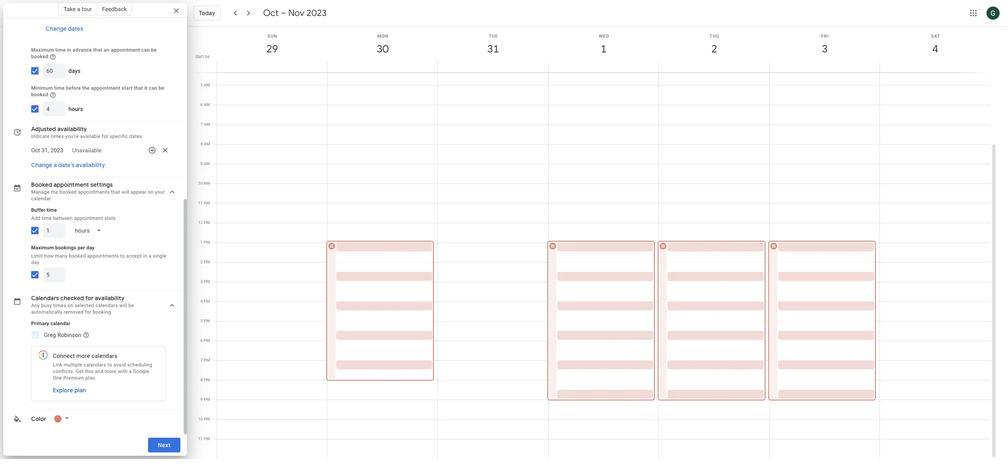 Task type: describe. For each thing, give the bounding box(es) containing it.
availability for date's
[[76, 161, 105, 169]]

and
[[95, 369, 103, 375]]

plan
[[75, 387, 86, 394]]

limit
[[31, 253, 43, 259]]

8 am
[[200, 142, 210, 146]]

pm for 4 pm
[[204, 299, 210, 304]]

mon 30
[[376, 34, 389, 56]]

04
[[205, 55, 210, 59]]

5 pm
[[201, 319, 210, 324]]

12 pm
[[198, 221, 210, 225]]

am for 10 am
[[204, 181, 210, 186]]

indicate
[[31, 134, 50, 139]]

bookings
[[55, 245, 76, 251]]

tue
[[489, 34, 498, 39]]

2 column header
[[659, 27, 770, 73]]

google
[[133, 369, 149, 375]]

booking
[[93, 310, 111, 315]]

next button
[[148, 436, 180, 456]]

days
[[69, 68, 81, 74]]

booked inside maximum bookings per day limit how many booked appointments to accept in a single day
[[69, 253, 86, 259]]

between
[[53, 216, 73, 221]]

sat
[[931, 34, 941, 39]]

thu
[[710, 34, 720, 39]]

that inside maximum time in advance that an appointment can be booked
[[93, 47, 102, 53]]

2 inside thu 2
[[711, 42, 717, 56]]

10 for 10 am
[[198, 181, 203, 186]]

that inside minimum time before the appointment start that it can be booked
[[134, 85, 143, 91]]

available
[[80, 134, 101, 139]]

30
[[376, 42, 388, 56]]

adjusted availability indicate times you're available for specific dates
[[31, 125, 142, 139]]

greg
[[44, 332, 56, 339]]

be inside calendars checked for availability any busy times on selected calendars will be automatically removed for booking
[[128, 303, 134, 309]]

29
[[266, 42, 278, 56]]

the inside booked appointment settings manage the booked appointments that will appear on your calendar
[[51, 189, 58, 195]]

dates inside adjusted availability indicate times you're available for specific dates
[[129, 134, 142, 139]]

maximum time in advance that an appointment can be booked
[[31, 47, 157, 59]]

Maximum bookings per day number field
[[46, 268, 62, 283]]

11 for 11 am
[[198, 201, 203, 206]]

availability inside adjusted availability indicate times you're available for specific dates
[[57, 125, 87, 133]]

today
[[199, 9, 215, 17]]

wed
[[599, 34, 609, 39]]

3 inside fri 3
[[822, 42, 828, 56]]

pm for 6 pm
[[204, 339, 210, 343]]

pm for 10 pm
[[204, 418, 210, 422]]

time for maximum
[[55, 47, 66, 53]]

thu 2
[[710, 34, 720, 56]]

time for buffer
[[47, 207, 57, 213]]

explore plan
[[53, 387, 86, 394]]

before
[[66, 85, 81, 91]]

am for 7 am
[[204, 122, 210, 127]]

grid containing 29
[[190, 27, 998, 460]]

4 column header
[[880, 27, 991, 73]]

start
[[122, 85, 133, 91]]

an
[[104, 47, 109, 53]]

many
[[55, 253, 68, 259]]

appointment inside booked appointment settings manage the booked appointments that will appear on your calendar
[[54, 181, 89, 189]]

nov
[[288, 7, 305, 19]]

booked appointment settings manage the booked appointments that will appear on your calendar
[[31, 181, 165, 202]]

mon
[[377, 34, 389, 39]]

8 for 8 am
[[200, 142, 203, 146]]

automatically
[[31, 310, 62, 315]]

change a date's availability button
[[28, 158, 108, 173]]

multiple
[[64, 362, 82, 368]]

am for 8 am
[[204, 142, 210, 146]]

explore plan button
[[50, 383, 89, 398]]

am for 6 am
[[204, 103, 210, 107]]

saturday, november 4 element
[[926, 40, 945, 59]]

monday, october 30 element
[[373, 40, 392, 59]]

appear
[[131, 189, 147, 195]]

a inside maximum bookings per day limit how many booked appointments to accept in a single day
[[149, 253, 151, 259]]

plan.
[[85, 376, 97, 381]]

selected
[[75, 303, 94, 309]]

0 horizontal spatial 3
[[201, 280, 203, 284]]

2 vertical spatial for
[[85, 310, 91, 315]]

adjusted
[[31, 125, 56, 133]]

7 pm
[[201, 359, 210, 363]]

change a date's availability
[[31, 161, 105, 169]]

31
[[487, 42, 499, 56]]

0 horizontal spatial 2
[[201, 260, 203, 265]]

pm for 2 pm
[[204, 260, 210, 265]]

Date text field
[[31, 145, 64, 155]]

appointment inside maximum time in advance that an appointment can be booked
[[111, 47, 140, 53]]

busy
[[41, 303, 52, 309]]

minimum time before the appointment start that it can be booked
[[31, 85, 164, 98]]

10 for 10 pm
[[198, 418, 203, 422]]

appointments inside maximum bookings per day limit how many booked appointments to accept in a single day
[[87, 253, 119, 259]]

1 column header
[[548, 27, 659, 73]]

1 vertical spatial day
[[31, 260, 39, 266]]

per
[[78, 245, 85, 251]]

pm for 8 pm
[[204, 378, 210, 383]]

pm for 9 pm
[[204, 398, 210, 402]]

feedback button
[[97, 2, 132, 16]]

one
[[53, 376, 62, 381]]

link
[[53, 362, 62, 368]]

29 column header
[[217, 27, 328, 73]]

pm for 12 pm
[[204, 221, 210, 225]]

connect
[[53, 353, 75, 360]]

maximum for maximum time in advance that an appointment can be booked
[[31, 47, 54, 53]]

robinson
[[57, 332, 81, 339]]

fri
[[822, 34, 829, 39]]

wednesday, november 1 element
[[595, 40, 613, 59]]

today button
[[194, 3, 221, 23]]

tour
[[82, 6, 92, 12]]

am for 11 am
[[204, 201, 210, 206]]

30 column header
[[327, 27, 438, 73]]

take a tour button
[[58, 2, 97, 16]]

maximum bookings per day limit how many booked appointments to accept in a single day
[[31, 245, 167, 266]]

on inside booked appointment settings manage the booked appointments that will appear on your calendar
[[148, 189, 154, 195]]

can inside minimum time before the appointment start that it can be booked
[[149, 85, 157, 91]]

your
[[155, 189, 165, 195]]

wed 1
[[599, 34, 609, 56]]

time for minimum
[[54, 85, 65, 91]]

specific
[[110, 134, 128, 139]]

maximum for maximum bookings per day limit how many booked appointments to accept in a single day
[[31, 245, 54, 251]]

change dates
[[46, 25, 83, 32]]

it
[[144, 85, 148, 91]]

gmt-
[[196, 55, 205, 59]]

explore
[[53, 387, 73, 394]]

change dates button
[[42, 19, 87, 39]]

calendars inside calendars checked for availability any busy times on selected calendars will be automatically removed for booking
[[95, 303, 118, 309]]

be inside minimum time before the appointment start that it can be booked
[[159, 85, 164, 91]]

change for change a date's availability
[[31, 161, 52, 169]]

0 horizontal spatial more
[[76, 353, 90, 360]]

will inside booked appointment settings manage the booked appointments that will appear on your calendar
[[121, 189, 129, 195]]

date's
[[58, 161, 75, 169]]

settings
[[90, 181, 113, 189]]

on inside calendars checked for availability any busy times on selected calendars will be automatically removed for booking
[[68, 303, 73, 309]]

a inside "take a tour" button
[[77, 6, 80, 12]]

be inside maximum time in advance that an appointment can be booked
[[151, 47, 157, 53]]

get
[[76, 369, 84, 375]]

4 pm
[[201, 299, 210, 304]]

8 pm
[[201, 378, 210, 383]]

1 inside wed 1
[[601, 42, 606, 56]]



Task type: vqa. For each thing, say whether or not it's contained in the screenshot.
the accept
yes



Task type: locate. For each thing, give the bounding box(es) containing it.
7 up 8 pm
[[201, 359, 203, 363]]

booked up "maximum days in advance that an appointment can be booked" number field
[[31, 54, 48, 59]]

0 vertical spatial 4
[[932, 42, 938, 56]]

1 pm from the top
[[204, 221, 210, 225]]

2 6 from the top
[[201, 339, 203, 343]]

times inside calendars checked for availability any busy times on selected calendars will be automatically removed for booking
[[53, 303, 66, 309]]

7 am
[[200, 122, 210, 127]]

times left you're
[[51, 134, 64, 139]]

change inside button
[[46, 25, 67, 32]]

availability up you're
[[57, 125, 87, 133]]

a left tour
[[77, 6, 80, 12]]

thursday, november 2 element
[[705, 40, 724, 59]]

Maximum days in advance that an appointment can be booked number field
[[46, 64, 62, 78]]

premium
[[63, 376, 84, 381]]

0 horizontal spatial 4
[[201, 299, 203, 304]]

avoid
[[114, 362, 126, 368]]

will
[[121, 189, 129, 195], [119, 303, 127, 309]]

1 horizontal spatial to
[[120, 253, 125, 259]]

Buffer time number field
[[46, 223, 62, 238]]

will right selected
[[119, 303, 127, 309]]

0 vertical spatial 3
[[822, 42, 828, 56]]

1 vertical spatial calendars
[[92, 353, 118, 360]]

can up "it"
[[141, 47, 150, 53]]

1 vertical spatial more
[[105, 369, 117, 375]]

pm up 8 pm
[[204, 359, 210, 363]]

9 up 10 am
[[200, 162, 203, 166]]

1 vertical spatial 9
[[201, 398, 203, 402]]

7 for 7 am
[[200, 122, 203, 127]]

1 vertical spatial 7
[[201, 359, 203, 363]]

7 am from the top
[[204, 201, 210, 206]]

checked
[[60, 295, 84, 302]]

availability inside calendars checked for availability any busy times on selected calendars will be automatically removed for booking
[[95, 295, 125, 302]]

tuesday, october 31 element
[[484, 40, 503, 59]]

primary calendar
[[31, 321, 70, 327]]

4 down sat
[[932, 42, 938, 56]]

calendars
[[31, 295, 59, 302]]

0 vertical spatial 11
[[198, 201, 203, 206]]

maximum inside maximum time in advance that an appointment can be booked
[[31, 47, 54, 53]]

0 horizontal spatial in
[[67, 47, 71, 53]]

sat 4
[[931, 34, 941, 56]]

1 horizontal spatial be
[[151, 47, 157, 53]]

5 am from the top
[[204, 162, 210, 166]]

1 am from the top
[[204, 83, 210, 87]]

time right buffer
[[47, 207, 57, 213]]

31 column header
[[438, 27, 549, 73]]

you're
[[65, 134, 79, 139]]

1 vertical spatial calendar
[[50, 321, 70, 327]]

2 vertical spatial availability
[[95, 295, 125, 302]]

am up '8 am'
[[204, 122, 210, 127]]

pm right 12
[[204, 221, 210, 225]]

pm down the 4 pm
[[204, 319, 210, 324]]

availability for for
[[95, 295, 125, 302]]

booked up buffer time add time between appointment slots
[[60, 189, 77, 195]]

more
[[76, 353, 90, 360], [105, 369, 117, 375]]

maximum inside maximum bookings per day limit how many booked appointments to accept in a single day
[[31, 245, 54, 251]]

1 9 from the top
[[200, 162, 203, 166]]

1 horizontal spatial on
[[148, 189, 154, 195]]

pm down 1 pm
[[204, 260, 210, 265]]

dates right specific
[[129, 134, 142, 139]]

will left appear
[[121, 189, 129, 195]]

0 vertical spatial calendar
[[31, 196, 51, 202]]

0 vertical spatial that
[[93, 47, 102, 53]]

1 vertical spatial 2
[[201, 260, 203, 265]]

change inside button
[[31, 161, 52, 169]]

0 vertical spatial in
[[67, 47, 71, 53]]

times inside adjusted availability indicate times you're available for specific dates
[[51, 134, 64, 139]]

1 vertical spatial times
[[53, 303, 66, 309]]

booked down the per
[[69, 253, 86, 259]]

0 horizontal spatial that
[[93, 47, 102, 53]]

buffer time add time between appointment slots
[[31, 207, 116, 221]]

6 pm
[[201, 339, 210, 343]]

appointment down change a date's availability button
[[54, 181, 89, 189]]

to inside connect more calendars link multiple calendars to avoid scheduling conflicts. get this and more with a google one premium plan.
[[108, 362, 112, 368]]

10 pm from the top
[[204, 398, 210, 402]]

2 11 from the top
[[198, 437, 203, 442]]

to inside maximum bookings per day limit how many booked appointments to accept in a single day
[[120, 253, 125, 259]]

1 vertical spatial appointments
[[87, 253, 119, 259]]

11 down 10 pm
[[198, 437, 203, 442]]

for down selected
[[85, 310, 91, 315]]

buffer
[[31, 207, 45, 213]]

2 vertical spatial calendars
[[84, 362, 106, 368]]

0 vertical spatial will
[[121, 189, 129, 195]]

pm for 11 pm
[[204, 437, 210, 442]]

0 vertical spatial can
[[141, 47, 150, 53]]

2 vertical spatial that
[[111, 189, 120, 195]]

can
[[141, 47, 150, 53], [149, 85, 157, 91]]

pm for 7 pm
[[204, 359, 210, 363]]

1 vertical spatial 4
[[201, 299, 203, 304]]

availability inside change a date's availability button
[[76, 161, 105, 169]]

0 vertical spatial 6
[[200, 103, 203, 107]]

11 up 12
[[198, 201, 203, 206]]

0 vertical spatial maximum
[[31, 47, 54, 53]]

1 7 from the top
[[200, 122, 203, 127]]

gmt-04
[[196, 55, 210, 59]]

3 am from the top
[[204, 122, 210, 127]]

change down "take"
[[46, 25, 67, 32]]

6 pm from the top
[[204, 319, 210, 324]]

0 vertical spatial 1
[[601, 42, 606, 56]]

1 vertical spatial dates
[[129, 134, 142, 139]]

2023
[[307, 7, 327, 19]]

6 up 7 pm at the left bottom of the page
[[201, 339, 203, 343]]

fri 3
[[822, 34, 829, 56]]

5 pm from the top
[[204, 299, 210, 304]]

9
[[200, 162, 203, 166], [201, 398, 203, 402]]

0 vertical spatial to
[[120, 253, 125, 259]]

time inside minimum time before the appointment start that it can be booked
[[54, 85, 65, 91]]

0 vertical spatial calendars
[[95, 303, 118, 309]]

can right "it"
[[149, 85, 157, 91]]

0 vertical spatial on
[[148, 189, 154, 195]]

2 down 1 pm
[[201, 260, 203, 265]]

0 vertical spatial for
[[102, 134, 109, 139]]

a inside connect more calendars link multiple calendars to avoid scheduling conflicts. get this and more with a google one premium plan.
[[129, 369, 132, 375]]

sun 29
[[266, 34, 278, 56]]

manage
[[31, 189, 50, 195]]

2 10 from the top
[[198, 418, 203, 422]]

10
[[198, 181, 203, 186], [198, 418, 203, 422]]

for up selected
[[85, 295, 94, 302]]

8 pm from the top
[[204, 359, 210, 363]]

2 horizontal spatial that
[[134, 85, 143, 91]]

2 5 from the top
[[201, 319, 203, 324]]

pm down 10 pm
[[204, 437, 210, 442]]

pm down 7 pm at the left bottom of the page
[[204, 378, 210, 383]]

9 for 9 am
[[200, 162, 203, 166]]

single
[[153, 253, 167, 259]]

add
[[31, 216, 40, 221]]

1 vertical spatial maximum
[[31, 245, 54, 251]]

3 pm from the top
[[204, 260, 210, 265]]

that inside booked appointment settings manage the booked appointments that will appear on your calendar
[[111, 189, 120, 195]]

1 vertical spatial can
[[149, 85, 157, 91]]

appointment right the an
[[111, 47, 140, 53]]

9 for 9 pm
[[201, 398, 203, 402]]

1 vertical spatial on
[[68, 303, 73, 309]]

0 vertical spatial 8
[[200, 142, 203, 146]]

can inside maximum time in advance that an appointment can be booked
[[141, 47, 150, 53]]

1 10 from the top
[[198, 181, 203, 186]]

primary
[[31, 321, 49, 327]]

pm up 5 pm
[[204, 299, 210, 304]]

8 for 8 pm
[[201, 378, 203, 383]]

9 up 10 pm
[[201, 398, 203, 402]]

0 horizontal spatial be
[[128, 303, 134, 309]]

3
[[822, 42, 828, 56], [201, 280, 203, 284]]

am up 12 pm
[[204, 201, 210, 206]]

pm up 2 pm
[[204, 240, 210, 245]]

4 inside sat 4
[[932, 42, 938, 56]]

am down '8 am'
[[204, 162, 210, 166]]

in inside maximum time in advance that an appointment can be booked
[[67, 47, 71, 53]]

appointments
[[78, 189, 110, 195], [87, 253, 119, 259]]

1 11 from the top
[[198, 201, 203, 206]]

change
[[46, 25, 67, 32], [31, 161, 52, 169]]

1 horizontal spatial in
[[143, 253, 147, 259]]

1 horizontal spatial the
[[82, 85, 90, 91]]

maximum up "maximum days in advance that an appointment can be booked" number field
[[31, 47, 54, 53]]

2 9 from the top
[[201, 398, 203, 402]]

1 maximum from the top
[[31, 47, 54, 53]]

1 vertical spatial to
[[108, 362, 112, 368]]

that left "it"
[[134, 85, 143, 91]]

3 pm
[[201, 280, 210, 284]]

0 horizontal spatial 1
[[201, 240, 203, 245]]

0 vertical spatial change
[[46, 25, 67, 32]]

next
[[158, 442, 171, 450]]

time inside maximum time in advance that an appointment can be booked
[[55, 47, 66, 53]]

connect more calendars link multiple calendars to avoid scheduling conflicts. get this and more with a google one premium plan.
[[53, 353, 152, 381]]

11 for 11 pm
[[198, 437, 203, 442]]

on
[[148, 189, 154, 195], [68, 303, 73, 309]]

6 for 6 pm
[[201, 339, 203, 343]]

am for 9 am
[[204, 162, 210, 166]]

am down 9 am
[[204, 181, 210, 186]]

0 vertical spatial dates
[[68, 25, 83, 32]]

pm for 3 pm
[[204, 280, 210, 284]]

on left your
[[148, 189, 154, 195]]

slots
[[104, 216, 116, 221]]

1 vertical spatial for
[[85, 295, 94, 302]]

0 vertical spatial the
[[82, 85, 90, 91]]

maximum up limit
[[31, 245, 54, 251]]

1 horizontal spatial 3
[[822, 42, 828, 56]]

more up multiple
[[76, 353, 90, 360]]

12 pm from the top
[[204, 437, 210, 442]]

conflicts.
[[53, 369, 74, 375]]

0 horizontal spatial on
[[68, 303, 73, 309]]

2 down "thu"
[[711, 42, 717, 56]]

time down change dates button
[[55, 47, 66, 53]]

that down settings
[[111, 189, 120, 195]]

2 pm
[[201, 260, 210, 265]]

change for change dates
[[46, 25, 67, 32]]

0 vertical spatial 9
[[200, 162, 203, 166]]

grid
[[190, 27, 998, 460]]

4 am from the top
[[204, 142, 210, 146]]

1 5 from the top
[[200, 83, 203, 87]]

a right with
[[129, 369, 132, 375]]

calendar down "manage"
[[31, 196, 51, 202]]

1
[[601, 42, 606, 56], [201, 240, 203, 245]]

pm down 9 pm
[[204, 418, 210, 422]]

1 vertical spatial change
[[31, 161, 52, 169]]

calendars checked for availability any busy times on selected calendars will be automatically removed for booking
[[31, 295, 134, 315]]

11 pm
[[198, 437, 210, 442]]

appointments left accept on the bottom left of page
[[87, 253, 119, 259]]

1 8 from the top
[[200, 142, 203, 146]]

5 for 5 pm
[[201, 319, 203, 324]]

8 down 7 am on the top of the page
[[200, 142, 203, 146]]

5 down the 4 pm
[[201, 319, 203, 324]]

2 8 from the top
[[201, 378, 203, 383]]

10 am
[[198, 181, 210, 186]]

appointment
[[111, 47, 140, 53], [91, 85, 120, 91], [54, 181, 89, 189], [74, 216, 103, 221]]

availability down unavailable
[[76, 161, 105, 169]]

1 vertical spatial 1
[[201, 240, 203, 245]]

9 am
[[200, 162, 210, 166]]

calendar inside booked appointment settings manage the booked appointments that will appear on your calendar
[[31, 196, 51, 202]]

1 vertical spatial will
[[119, 303, 127, 309]]

booked down minimum
[[31, 92, 48, 98]]

1 horizontal spatial day
[[86, 245, 95, 251]]

unavailable
[[72, 147, 102, 154]]

–
[[281, 7, 286, 19]]

7
[[200, 122, 203, 127], [201, 359, 203, 363]]

change down date text box
[[31, 161, 52, 169]]

5 am
[[200, 83, 210, 87]]

in right accept on the bottom left of page
[[143, 253, 147, 259]]

1 horizontal spatial 1
[[601, 42, 606, 56]]

0 vertical spatial availability
[[57, 125, 87, 133]]

friday, november 3 element
[[816, 40, 835, 59]]

6 for 6 am
[[200, 103, 203, 107]]

time right add
[[42, 216, 52, 221]]

1 vertical spatial 8
[[201, 378, 203, 383]]

2 pm from the top
[[204, 240, 210, 245]]

0 vertical spatial appointments
[[78, 189, 110, 195]]

1 vertical spatial 3
[[201, 280, 203, 284]]

0 vertical spatial 10
[[198, 181, 203, 186]]

am down 7 am on the top of the page
[[204, 142, 210, 146]]

5 up 6 am
[[200, 83, 203, 87]]

5 for 5 am
[[200, 83, 203, 87]]

appointment left slots
[[74, 216, 103, 221]]

the right before
[[82, 85, 90, 91]]

oct – nov 2023
[[263, 7, 327, 19]]

0 vertical spatial be
[[151, 47, 157, 53]]

appointment inside minimum time before the appointment start that it can be booked
[[91, 85, 120, 91]]

2 vertical spatial be
[[128, 303, 134, 309]]

am for 5 am
[[204, 83, 210, 87]]

a left date's
[[54, 161, 57, 169]]

8
[[200, 142, 203, 146], [201, 378, 203, 383]]

availability up "booking"
[[95, 295, 125, 302]]

am up 6 am
[[204, 83, 210, 87]]

3 up the 4 pm
[[201, 280, 203, 284]]

dates inside button
[[68, 25, 83, 32]]

booked inside booked appointment settings manage the booked appointments that will appear on your calendar
[[60, 189, 77, 195]]

4 pm from the top
[[204, 280, 210, 284]]

0 vertical spatial 7
[[200, 122, 203, 127]]

1 down 12
[[201, 240, 203, 245]]

with
[[118, 369, 128, 375]]

calendar up greg robinson
[[50, 321, 70, 327]]

2 7 from the top
[[201, 359, 203, 363]]

0 vertical spatial 5
[[200, 83, 203, 87]]

2 horizontal spatial be
[[159, 85, 164, 91]]

0 vertical spatial day
[[86, 245, 95, 251]]

for inside adjusted availability indicate times you're available for specific dates
[[102, 134, 109, 139]]

9 pm from the top
[[204, 378, 210, 383]]

time left before
[[54, 85, 65, 91]]

1 vertical spatial availability
[[76, 161, 105, 169]]

to
[[120, 253, 125, 259], [108, 362, 112, 368]]

1 horizontal spatial that
[[111, 189, 120, 195]]

a left single
[[149, 253, 151, 259]]

times right busy at bottom
[[53, 303, 66, 309]]

in
[[67, 47, 71, 53], [143, 253, 147, 259]]

appointments down settings
[[78, 189, 110, 195]]

pm up the 4 pm
[[204, 280, 210, 284]]

appointment left 'start'
[[91, 85, 120, 91]]

booked
[[31, 54, 48, 59], [31, 92, 48, 98], [60, 189, 77, 195], [69, 253, 86, 259]]

pm for 1 pm
[[204, 240, 210, 245]]

1 horizontal spatial dates
[[129, 134, 142, 139]]

11 pm from the top
[[204, 418, 210, 422]]

will inside calendars checked for availability any busy times on selected calendars will be automatically removed for booking
[[119, 303, 127, 309]]

appointments inside booked appointment settings manage the booked appointments that will appear on your calendar
[[78, 189, 110, 195]]

am
[[204, 83, 210, 87], [204, 103, 210, 107], [204, 122, 210, 127], [204, 142, 210, 146], [204, 162, 210, 166], [204, 181, 210, 186], [204, 201, 210, 206]]

7 pm from the top
[[204, 339, 210, 343]]

appointment inside buffer time add time between appointment slots
[[74, 216, 103, 221]]

the inside minimum time before the appointment start that it can be booked
[[82, 85, 90, 91]]

None field
[[69, 223, 108, 238]]

booked
[[31, 181, 52, 189]]

a inside change a date's availability button
[[54, 161, 57, 169]]

11 am
[[198, 201, 210, 206]]

pm up 7 pm at the left bottom of the page
[[204, 339, 210, 343]]

0 vertical spatial 2
[[711, 42, 717, 56]]

0 vertical spatial more
[[76, 353, 90, 360]]

7 for 7 pm
[[201, 359, 203, 363]]

tue 31
[[487, 34, 499, 56]]

3 column header
[[770, 27, 881, 73]]

5
[[200, 83, 203, 87], [201, 319, 203, 324]]

in left advance
[[67, 47, 71, 53]]

that left the an
[[93, 47, 102, 53]]

0 horizontal spatial dates
[[68, 25, 83, 32]]

feedback
[[102, 6, 127, 12]]

advance
[[73, 47, 92, 53]]

8 down 7 pm at the left bottom of the page
[[201, 378, 203, 383]]

6 am from the top
[[204, 181, 210, 186]]

Minimum amount of hours before the start of the appointment that it can be booked number field
[[46, 102, 62, 116]]

1 horizontal spatial 2
[[711, 42, 717, 56]]

0 horizontal spatial to
[[108, 362, 112, 368]]

0 vertical spatial times
[[51, 134, 64, 139]]

for left specific
[[102, 134, 109, 139]]

day down limit
[[31, 260, 39, 266]]

1 vertical spatial 6
[[201, 339, 203, 343]]

removed
[[64, 310, 84, 315]]

7 up '8 am'
[[200, 122, 203, 127]]

1 vertical spatial be
[[159, 85, 164, 91]]

1 vertical spatial 10
[[198, 418, 203, 422]]

3 down "fri"
[[822, 42, 828, 56]]

2 am from the top
[[204, 103, 210, 107]]

the right "manage"
[[51, 189, 58, 195]]

10 up 11 am
[[198, 181, 203, 186]]

2
[[711, 42, 717, 56], [201, 260, 203, 265]]

0 horizontal spatial the
[[51, 189, 58, 195]]

to left avoid
[[108, 362, 112, 368]]

2 maximum from the top
[[31, 245, 54, 251]]

1 vertical spatial in
[[143, 253, 147, 259]]

more down avoid
[[105, 369, 117, 375]]

to left accept on the bottom left of page
[[120, 253, 125, 259]]

1 down wed
[[601, 42, 606, 56]]

1 vertical spatial the
[[51, 189, 58, 195]]

how
[[44, 253, 54, 259]]

take a tour
[[64, 6, 92, 12]]

color
[[31, 416, 46, 423]]

this
[[85, 369, 94, 375]]

pm down 8 pm
[[204, 398, 210, 402]]

6 down 5 am
[[200, 103, 203, 107]]

10 up 11 pm
[[198, 418, 203, 422]]

take
[[64, 6, 76, 12]]

on up removed in the left of the page
[[68, 303, 73, 309]]

in inside maximum bookings per day limit how many booked appointments to accept in a single day
[[143, 253, 147, 259]]

0 horizontal spatial day
[[31, 260, 39, 266]]

1 horizontal spatial more
[[105, 369, 117, 375]]

1 vertical spatial that
[[134, 85, 143, 91]]

dates down take a tour
[[68, 25, 83, 32]]

sunday, october 29 element
[[263, 40, 282, 59]]

1 vertical spatial 11
[[198, 437, 203, 442]]

1 pm
[[201, 240, 210, 245]]

1 6 from the top
[[200, 103, 203, 107]]

calendars
[[95, 303, 118, 309], [92, 353, 118, 360], [84, 362, 106, 368]]

day right the per
[[86, 245, 95, 251]]

pm for 5 pm
[[204, 319, 210, 324]]

booked inside minimum time before the appointment start that it can be booked
[[31, 92, 48, 98]]

booked inside maximum time in advance that an appointment can be booked
[[31, 54, 48, 59]]

1 horizontal spatial 4
[[932, 42, 938, 56]]

am down 5 am
[[204, 103, 210, 107]]

4 up 5 pm
[[201, 299, 203, 304]]

1 vertical spatial 5
[[201, 319, 203, 324]]



